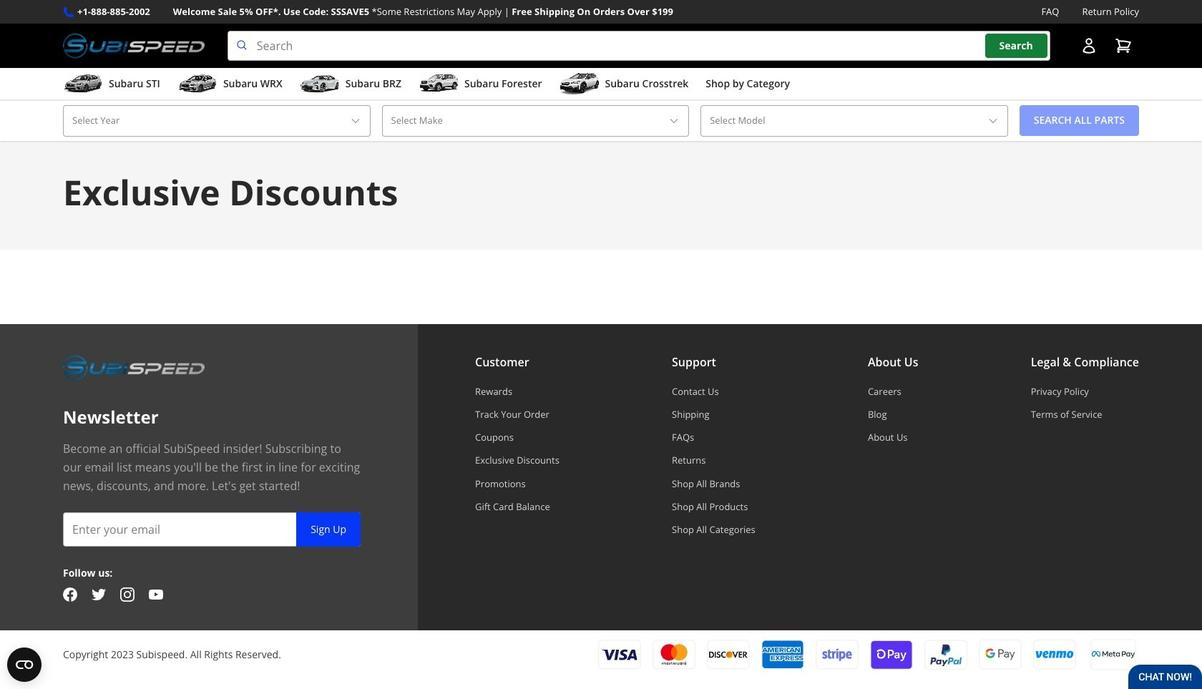 Task type: vqa. For each thing, say whether or not it's contained in the screenshot.
&
no



Task type: locate. For each thing, give the bounding box(es) containing it.
instagram logo image
[[120, 588, 135, 602]]

youtube logo image
[[149, 588, 163, 602]]

1 subispeed logo image from the top
[[63, 31, 205, 61]]

subispeed logo image
[[63, 31, 205, 61], [63, 353, 205, 383]]

Enter your email text field
[[63, 512, 361, 547]]

mastercard image
[[653, 640, 696, 670]]

Select Model button
[[701, 105, 1009, 136]]

account image
[[1081, 37, 1098, 55]]

0 vertical spatial subispeed logo image
[[63, 31, 205, 61]]

a subaru forester thumbnail image image
[[419, 73, 459, 95]]

1 vertical spatial subispeed logo image
[[63, 353, 205, 383]]

Select Year button
[[63, 105, 371, 136]]

a subaru sti thumbnail image image
[[63, 73, 103, 95]]

facebook logo image
[[63, 588, 77, 602]]



Task type: describe. For each thing, give the bounding box(es) containing it.
Select Make button
[[382, 105, 690, 136]]

select model image
[[988, 115, 999, 127]]

visa image
[[599, 640, 642, 670]]

shoppay image
[[871, 639, 914, 671]]

select make image
[[669, 115, 680, 127]]

venmo image
[[1034, 639, 1077, 671]]

twitter logo image
[[92, 588, 106, 602]]

paypal image
[[925, 639, 968, 671]]

open widget image
[[7, 648, 42, 682]]

amex image
[[762, 640, 805, 670]]

a subaru crosstrek thumbnail image image
[[560, 73, 600, 95]]

metapay image
[[1093, 651, 1136, 659]]

a subaru wrx thumbnail image image
[[177, 73, 218, 95]]

2 subispeed logo image from the top
[[63, 353, 205, 383]]

search input field
[[228, 31, 1051, 61]]

googlepay image
[[980, 639, 1023, 671]]

stripe image
[[816, 640, 859, 670]]

select year image
[[350, 115, 361, 127]]

discover image
[[707, 640, 750, 670]]

a subaru brz thumbnail image image
[[300, 73, 340, 95]]



